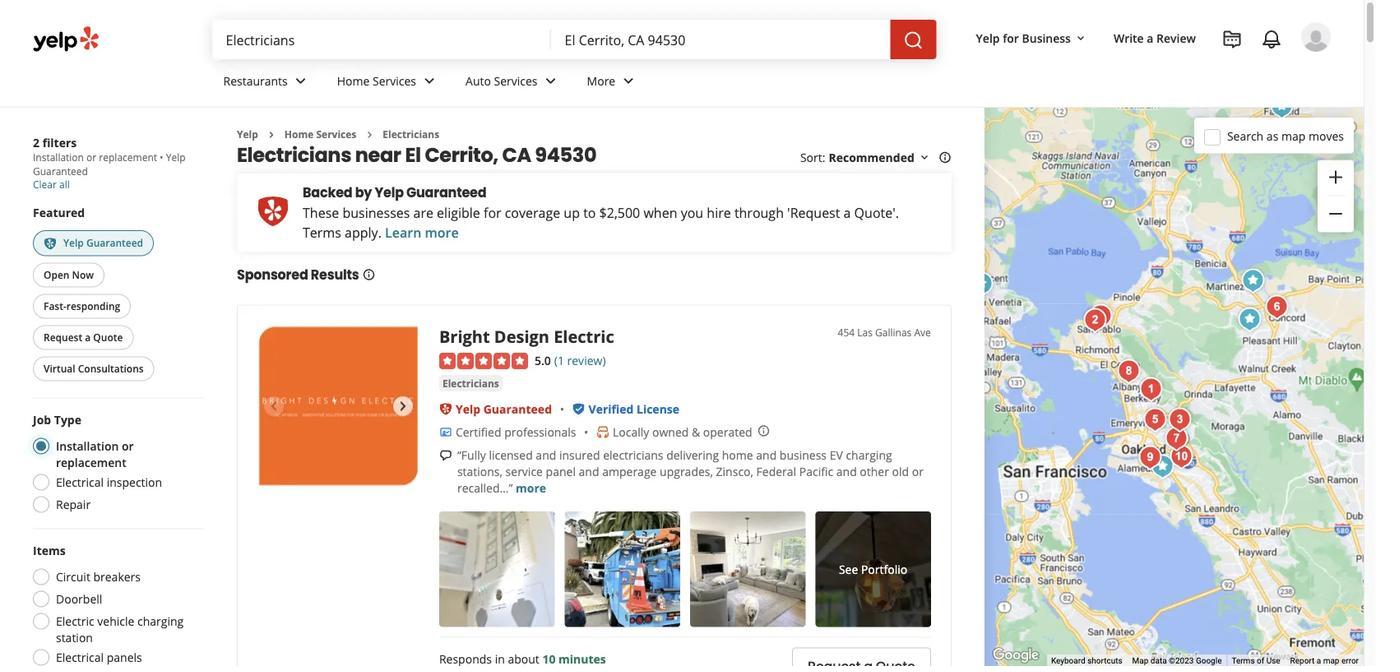 Task type: locate. For each thing, give the bounding box(es) containing it.
0 vertical spatial terms
[[303, 223, 341, 241]]

guaranteed down filters
[[33, 164, 88, 178]]

zoom out image
[[1327, 204, 1346, 224]]

24 chevron down v2 image
[[291, 71, 311, 91], [619, 71, 639, 91]]

installation down filters
[[33, 151, 84, 164]]

ac3 llc image
[[1085, 300, 1118, 333]]

guaranteed
[[33, 164, 88, 178], [407, 183, 487, 202], [86, 236, 143, 250], [484, 401, 552, 417]]

home
[[722, 447, 754, 463]]

1 vertical spatial installation
[[56, 439, 119, 454]]

write a review link
[[1108, 23, 1203, 53]]

replacement inside "installation or replacement"
[[56, 455, 126, 471]]

to
[[584, 204, 596, 221]]

1 horizontal spatial 24 chevron down v2 image
[[619, 71, 639, 91]]

1 none field from the left
[[226, 30, 539, 49]]

search as map moves
[[1228, 128, 1345, 144]]

guaranteed up now
[[86, 236, 143, 250]]

1 vertical spatial yelp guaranteed
[[63, 236, 143, 250]]

1 option group from the top
[[28, 412, 204, 518]]

16 chevron down v2 image right business
[[1075, 32, 1088, 45]]

1 horizontal spatial 24 chevron down v2 image
[[541, 71, 561, 91]]

option group
[[28, 412, 204, 518], [28, 543, 204, 667]]

micah electric image
[[1161, 423, 1194, 456]]

services right auto
[[494, 73, 538, 89]]

1 24 chevron down v2 image from the left
[[291, 71, 311, 91]]

24 chevron down v2 image inside home services link
[[420, 71, 440, 91]]

and
[[536, 447, 557, 463], [757, 447, 777, 463], [579, 464, 600, 479], [837, 464, 857, 479]]

and up "panel"
[[536, 447, 557, 463]]

for inside "these businesses are eligible for coverage up to $2,500 when you hire through 'request a quote'. terms apply."
[[484, 204, 502, 221]]

for left business
[[1003, 30, 1020, 46]]

1 horizontal spatial 16 chevron down v2 image
[[1075, 32, 1088, 45]]

24 chevron down v2 image for more
[[619, 71, 639, 91]]

0 horizontal spatial for
[[484, 204, 502, 221]]

services for top home services link
[[373, 73, 416, 89]]

none field near
[[565, 30, 878, 49]]

a right report
[[1317, 656, 1322, 666]]

more
[[587, 73, 616, 89]]

1 horizontal spatial more
[[516, 480, 547, 496]]

replacement for installation or replacement
[[56, 455, 126, 471]]

electricians up 'backed'
[[237, 141, 352, 169]]

map left error
[[1324, 656, 1340, 666]]

error
[[1342, 656, 1360, 666]]

verified license
[[589, 401, 680, 417]]

24 chevron down v2 image right restaurants
[[291, 71, 311, 91]]

replacement
[[99, 151, 157, 164], [56, 455, 126, 471]]

0 horizontal spatial more
[[425, 223, 459, 241]]

1 horizontal spatial electricians
[[383, 128, 440, 141]]

1 vertical spatial electric
[[56, 614, 94, 630]]

home services inside business categories element
[[337, 73, 416, 89]]

1 vertical spatial or
[[122, 439, 134, 454]]

as
[[1267, 128, 1279, 144]]

yelp right •
[[166, 151, 186, 164]]

use
[[1267, 656, 1281, 666]]

eligible
[[437, 204, 481, 221]]

electricians down 5 star rating image
[[443, 377, 499, 390]]

terms down "these"
[[303, 223, 341, 241]]

restaurants link
[[210, 59, 324, 107]]

terms
[[303, 223, 341, 241], [1232, 656, 1256, 666]]

0 horizontal spatial home
[[285, 128, 314, 141]]

google image
[[989, 645, 1043, 667]]

yelp guaranteed down filters
[[33, 151, 186, 178]]

operated
[[704, 424, 753, 440]]

Near text field
[[565, 30, 878, 49]]

2 24 chevron down v2 image from the left
[[541, 71, 561, 91]]

1 horizontal spatial for
[[1003, 30, 1020, 46]]

review)
[[568, 353, 606, 368]]

panel
[[546, 464, 576, 479]]

yelp guaranteed
[[33, 151, 186, 178], [63, 236, 143, 250], [456, 401, 552, 417]]

charging up other
[[846, 447, 893, 463]]

search image
[[904, 31, 924, 50]]

items
[[33, 543, 66, 559]]

1 vertical spatial more
[[516, 480, 547, 496]]

0 vertical spatial more
[[425, 223, 459, 241]]

electric up (1 review) link at the left bottom
[[554, 325, 615, 348]]

24 chevron down v2 image right more
[[619, 71, 639, 91]]

2 electrical from the top
[[56, 650, 104, 666]]

charging right vehicle
[[137, 614, 184, 630]]

Find text field
[[226, 30, 539, 49]]

2 option group from the top
[[28, 543, 204, 667]]

1 vertical spatial 16 chevron down v2 image
[[918, 151, 932, 164]]

bright design electric image
[[258, 325, 420, 488]]

consultations
[[78, 362, 144, 376]]

breakers
[[93, 569, 141, 585]]

ev
[[830, 447, 843, 463]]

0 horizontal spatial services
[[316, 128, 357, 141]]

circuit
[[56, 569, 90, 585]]

apply.
[[345, 223, 382, 241]]

delivering
[[667, 447, 719, 463]]

a inside button
[[85, 331, 91, 344]]

yelp guaranteed button up now
[[33, 230, 154, 256]]

16 yelp guaranteed v2 image
[[44, 237, 57, 251]]

services down find field
[[373, 73, 416, 89]]

home services
[[337, 73, 416, 89], [285, 128, 357, 141]]

0 vertical spatial 16 chevron down v2 image
[[1075, 32, 1088, 45]]

1 electrical from the top
[[56, 475, 104, 490]]

quote
[[93, 331, 123, 344]]

map for moves
[[1282, 128, 1306, 144]]

24 chevron down v2 image for home services
[[420, 71, 440, 91]]

open now button
[[33, 263, 105, 288]]

16 chevron down v2 image
[[1075, 32, 1088, 45], [918, 151, 932, 164]]

installation inside "installation or replacement"
[[56, 439, 119, 454]]

0 vertical spatial map
[[1282, 128, 1306, 144]]

home down find text field
[[337, 73, 370, 89]]

1 vertical spatial home
[[285, 128, 314, 141]]

home services left 16 chevron right v2 image
[[285, 128, 357, 141]]

electric up station
[[56, 614, 94, 630]]

24 chevron down v2 image inside restaurants link
[[291, 71, 311, 91]]

home inside business categories element
[[337, 73, 370, 89]]

more down eligible
[[425, 223, 459, 241]]

yelp link
[[237, 128, 258, 141]]

a for write a review
[[1148, 30, 1154, 46]]

electricians link down 5 star rating image
[[439, 375, 503, 392]]

16 chevron down v2 image inside recommended dropdown button
[[918, 151, 932, 164]]

24 chevron down v2 image right auto services
[[541, 71, 561, 91]]

for right eligible
[[484, 204, 502, 221]]

a left the quote'.
[[844, 204, 851, 221]]

0 horizontal spatial charging
[[137, 614, 184, 630]]

0 horizontal spatial electric
[[56, 614, 94, 630]]

1 horizontal spatial services
[[373, 73, 416, 89]]

responding
[[66, 300, 120, 313]]

backed
[[303, 183, 353, 202]]

iconyelpguaranteedbadgesmall image
[[439, 403, 453, 416], [439, 403, 453, 416]]

installation for installation or replacement •
[[33, 151, 84, 164]]

0 horizontal spatial none field
[[226, 30, 539, 49]]

0 vertical spatial home
[[337, 73, 370, 89]]

slideshow element
[[258, 325, 420, 488]]

0 horizontal spatial terms
[[303, 223, 341, 241]]

0 horizontal spatial 24 chevron down v2 image
[[291, 71, 311, 91]]

home right 16 chevron right v2 icon
[[285, 128, 314, 141]]

1 24 chevron down v2 image from the left
[[420, 71, 440, 91]]

0 vertical spatial charging
[[846, 447, 893, 463]]

yelp right '16 yelp guaranteed v2' icon
[[63, 236, 84, 250]]

clear
[[33, 177, 57, 191]]

group
[[1319, 160, 1355, 233]]

16 certified professionals v2 image
[[439, 426, 453, 439]]

16 info v2 image
[[939, 151, 952, 164], [363, 268, 376, 281]]

yelp guaranteed up now
[[63, 236, 143, 250]]

auto services
[[466, 73, 538, 89]]

or inside '"fully licensed and insured electricians delivering home and business ev charging stations, service panel and amperage upgrades, zinsco, federal pacific and other old or recalled…"'
[[913, 464, 924, 479]]

map right as
[[1282, 128, 1306, 144]]

1 vertical spatial option group
[[28, 543, 204, 667]]

electricians right 16 chevron right v2 image
[[383, 128, 440, 141]]

services left 16 chevron right v2 image
[[316, 128, 357, 141]]

0 horizontal spatial map
[[1282, 128, 1306, 144]]

electric heroes image
[[1147, 451, 1180, 484]]

electrical down station
[[56, 650, 104, 666]]

0 horizontal spatial or
[[86, 151, 96, 164]]

24 chevron down v2 image for auto services
[[541, 71, 561, 91]]

alameda oakland electrical image
[[1134, 442, 1167, 474]]

0 vertical spatial yelp guaranteed
[[33, 151, 186, 178]]

16 verified v2 image
[[572, 403, 586, 416]]

2 horizontal spatial electricians
[[443, 377, 499, 390]]

0 vertical spatial electrical
[[56, 475, 104, 490]]

quote'.
[[855, 204, 900, 221]]

1 vertical spatial replacement
[[56, 455, 126, 471]]

more down service at the bottom left
[[516, 480, 547, 496]]

type
[[54, 412, 81, 428]]

1 vertical spatial for
[[484, 204, 502, 221]]

a left quote
[[85, 331, 91, 344]]

open now
[[44, 268, 94, 282]]

home
[[337, 73, 370, 89], [285, 128, 314, 141]]

home services link down find field
[[324, 59, 453, 107]]

1 horizontal spatial map
[[1324, 656, 1340, 666]]

electrical up repair
[[56, 475, 104, 490]]

business
[[780, 447, 827, 463]]

learn more link
[[385, 223, 459, 241]]

services for auto services link
[[494, 73, 538, 89]]

1 vertical spatial terms
[[1232, 656, 1256, 666]]

2 vertical spatial or
[[913, 464, 924, 479]]

iconyelpguaranteedlarge image
[[257, 195, 290, 228], [257, 195, 290, 228]]

charging
[[846, 447, 893, 463], [137, 614, 184, 630]]

or inside "installation or replacement"
[[122, 439, 134, 454]]

guaranteed up certified professionals
[[484, 401, 552, 417]]

zoom in image
[[1327, 167, 1346, 187]]

request
[[44, 331, 82, 344]]

mister fixit image
[[1113, 355, 1146, 388]]

0 vertical spatial option group
[[28, 412, 204, 518]]

electrical inspection
[[56, 475, 162, 490]]

24 chevron down v2 image inside more link
[[619, 71, 639, 91]]

you
[[681, 204, 704, 221]]

0 vertical spatial for
[[1003, 30, 1020, 46]]

0 vertical spatial replacement
[[99, 151, 157, 164]]

24 chevron down v2 image inside auto services link
[[541, 71, 561, 91]]

0 vertical spatial or
[[86, 151, 96, 164]]

1 horizontal spatial charging
[[846, 447, 893, 463]]

16 info v2 image right recommended dropdown button at right top
[[939, 151, 952, 164]]

1 vertical spatial yelp guaranteed button
[[456, 401, 552, 417]]

yelp guaranteed button
[[33, 230, 154, 256], [456, 401, 552, 417]]

insured
[[560, 447, 600, 463]]

yelp for business button
[[970, 23, 1095, 53]]

None search field
[[213, 20, 940, 59]]

yelp up certified
[[456, 401, 481, 417]]

see
[[839, 562, 859, 578]]

business
[[1023, 30, 1072, 46]]

shortcuts
[[1088, 656, 1123, 666]]

electricians button
[[439, 375, 503, 392]]

electricians for electricians near el cerrito, ca 94530
[[237, 141, 352, 169]]

replacement up 'electrical inspection'
[[56, 455, 126, 471]]

16 chevron down v2 image inside yelp for business button
[[1075, 32, 1088, 45]]

2 horizontal spatial services
[[494, 73, 538, 89]]

1 horizontal spatial electric
[[554, 325, 615, 348]]

electricians link right 16 chevron right v2 image
[[383, 128, 440, 141]]

yelp guaranteed button up certified professionals
[[456, 401, 552, 417]]

results
[[311, 266, 359, 284]]

0 vertical spatial 16 info v2 image
[[939, 151, 952, 164]]

yelp inside button
[[63, 236, 84, 250]]

2 horizontal spatial or
[[913, 464, 924, 479]]

and up federal
[[757, 447, 777, 463]]

el
[[405, 141, 421, 169]]

16 info v2 image right results
[[363, 268, 376, 281]]

a for request a quote
[[85, 331, 91, 344]]

0 horizontal spatial electricians
[[237, 141, 352, 169]]

1 vertical spatial map
[[1324, 656, 1340, 666]]

yelp left 16 chevron right v2 icon
[[237, 128, 258, 141]]

cerrito,
[[425, 141, 499, 169]]

'request
[[788, 204, 841, 221]]

0 horizontal spatial 24 chevron down v2 image
[[420, 71, 440, 91]]

1 horizontal spatial none field
[[565, 30, 878, 49]]

24 chevron down v2 image left auto
[[420, 71, 440, 91]]

1 vertical spatial charging
[[137, 614, 184, 630]]

electricians link
[[383, 128, 440, 141], [439, 375, 503, 392]]

option group containing items
[[28, 543, 204, 667]]

map data ©2023 google
[[1133, 656, 1223, 666]]

installation down the type
[[56, 439, 119, 454]]

info icon image
[[758, 425, 771, 438], [758, 425, 771, 438]]

0 horizontal spatial yelp guaranteed button
[[33, 230, 154, 256]]

home services link left 16 chevron right v2 image
[[285, 128, 357, 141]]

boyes electric image
[[1166, 441, 1199, 474]]

16 chevron right v2 image
[[363, 128, 376, 141]]

report
[[1291, 656, 1315, 666]]

yelp left business
[[977, 30, 1000, 46]]

portfolio
[[862, 562, 908, 578]]

now
[[72, 268, 94, 282]]

1 horizontal spatial home
[[337, 73, 370, 89]]

24 chevron down v2 image
[[420, 71, 440, 91], [541, 71, 561, 91]]

1 vertical spatial electrical
[[56, 650, 104, 666]]

home services down find text field
[[337, 73, 416, 89]]

keyboard shortcuts
[[1052, 656, 1123, 666]]

None field
[[226, 30, 539, 49], [565, 30, 878, 49]]

16 chevron down v2 image right recommended
[[918, 151, 932, 164]]

2 none field from the left
[[565, 30, 878, 49]]

•
[[160, 151, 163, 164]]

replacement left •
[[99, 151, 157, 164]]

terms left of
[[1232, 656, 1256, 666]]

5.0 link
[[535, 351, 551, 369]]

2 24 chevron down v2 image from the left
[[619, 71, 639, 91]]

2
[[33, 135, 39, 150]]

1 horizontal spatial or
[[122, 439, 134, 454]]

stations,
[[458, 464, 503, 479]]

a for report a map error
[[1317, 656, 1322, 666]]

or for installation or replacement •
[[86, 151, 96, 164]]

electricians for top electricians link
[[383, 128, 440, 141]]

yelp guaranteed up certified professionals
[[456, 401, 552, 417]]

0 horizontal spatial 16 chevron down v2 image
[[918, 151, 932, 164]]

t&h electric image
[[1266, 90, 1299, 123]]

0 vertical spatial home services
[[337, 73, 416, 89]]

ca
[[502, 141, 531, 169]]

open
[[44, 268, 70, 282]]

user actions element
[[963, 21, 1355, 122]]

0 vertical spatial installation
[[33, 151, 84, 164]]

2 filters
[[33, 135, 77, 150]]

1 vertical spatial 16 info v2 image
[[363, 268, 376, 281]]

a right write
[[1148, 30, 1154, 46]]



Task type: describe. For each thing, give the bounding box(es) containing it.
search
[[1228, 128, 1264, 144]]

licensed
[[489, 447, 533, 463]]

guaranteed inside button
[[86, 236, 143, 250]]

data
[[1151, 656, 1168, 666]]

learn more
[[385, 223, 459, 241]]

24 chevron down v2 image for restaurants
[[291, 71, 311, 91]]

backed by yelp guaranteed
[[303, 183, 487, 202]]

bright design electric image
[[966, 268, 999, 301]]

5 star rating image
[[439, 353, 528, 370]]

featured group
[[30, 204, 204, 385]]

got watts electric solar & hvac image
[[1261, 291, 1294, 324]]

business categories element
[[210, 59, 1332, 107]]

service champions heating & air conditioning image
[[1237, 265, 1270, 298]]

owned
[[653, 424, 689, 440]]

moves
[[1309, 128, 1345, 144]]

and down ev
[[837, 464, 857, 479]]

fast-
[[44, 300, 66, 313]]

0 vertical spatial electricians link
[[383, 128, 440, 141]]

terms of use
[[1232, 656, 1281, 666]]

1 vertical spatial home services
[[285, 128, 357, 141]]

0 vertical spatial yelp guaranteed button
[[33, 230, 154, 256]]

electricians inside the "electricians" button
[[443, 377, 499, 390]]

when
[[644, 204, 678, 221]]

learn
[[385, 223, 422, 241]]

1 horizontal spatial yelp guaranteed button
[[456, 401, 552, 417]]

design
[[495, 325, 550, 348]]

electrical panels
[[56, 650, 142, 666]]

16 speech v2 image
[[439, 449, 453, 462]]

electrical for electrical panels
[[56, 650, 104, 666]]

1 vertical spatial electricians link
[[439, 375, 503, 392]]

16 locally owned v2 image
[[597, 426, 610, 439]]

or for installation or replacement
[[122, 439, 134, 454]]

electricians near el cerrito, ca 94530
[[237, 141, 597, 169]]

restaurants
[[223, 73, 288, 89]]

write
[[1114, 30, 1145, 46]]

16 chevron down v2 image for yelp for business
[[1075, 32, 1088, 45]]

east bay power systems image
[[1234, 303, 1267, 336]]

yelp guaranteed inside button
[[63, 236, 143, 250]]

service
[[506, 464, 543, 479]]

auto
[[466, 73, 491, 89]]

of
[[1258, 656, 1265, 666]]

keyboard shortcuts button
[[1052, 656, 1123, 667]]

verified
[[589, 401, 634, 417]]

tyler b. image
[[1302, 22, 1332, 52]]

virtual consultations button
[[33, 357, 154, 381]]

virtual
[[44, 362, 75, 376]]

charging inside electric vehicle charging station
[[137, 614, 184, 630]]

near
[[355, 141, 401, 169]]

hire
[[707, 204, 731, 221]]

map for error
[[1324, 656, 1340, 666]]

report a map error
[[1291, 656, 1360, 666]]

these
[[303, 204, 339, 221]]

map region
[[890, 82, 1377, 667]]

locally owned & operated
[[613, 424, 753, 440]]

installation for installation or replacement
[[56, 439, 119, 454]]

request a quote button
[[33, 325, 134, 350]]

(1 review)
[[555, 353, 606, 368]]

circuit breakers
[[56, 569, 141, 585]]

service electrician sonoma image
[[1016, 82, 1049, 115]]

16 chevron down v2 image for recommended
[[918, 151, 932, 164]]

electricians
[[603, 447, 664, 463]]

federal
[[757, 464, 797, 479]]

guaranteed up eligible
[[407, 183, 487, 202]]

auto services link
[[453, 59, 574, 107]]

job type
[[33, 412, 81, 428]]

more link
[[516, 480, 547, 496]]

by
[[355, 183, 372, 202]]

these businesses are eligible for coverage up to $2,500 when you hire through 'request a quote'. terms apply.
[[303, 204, 900, 241]]

electric inside electric vehicle charging station
[[56, 614, 94, 630]]

terms of use link
[[1232, 656, 1281, 666]]

and down insured
[[579, 464, 600, 479]]

1 vertical spatial home services link
[[285, 128, 357, 141]]

projects image
[[1223, 30, 1243, 49]]

doorbell
[[56, 592, 102, 607]]

filters
[[42, 135, 77, 150]]

verified license button
[[589, 401, 680, 417]]

charging inside '"fully licensed and insured electricians delivering home and business ev charging stations, service panel and amperage upgrades, zinsco, federal pacific and other old or recalled…"'
[[846, 447, 893, 463]]

electrical for electrical inspection
[[56, 475, 104, 490]]

five or free electrical solutions image
[[1139, 404, 1172, 437]]

locally
[[613, 424, 650, 440]]

454
[[838, 325, 855, 339]]

sponsored results
[[237, 266, 359, 284]]

yelp up businesses at the left of page
[[375, 183, 404, 202]]

angel electric image
[[1079, 304, 1112, 337]]

businesses
[[343, 204, 410, 221]]

for inside button
[[1003, 30, 1020, 46]]

certified
[[456, 424, 502, 440]]

write a review
[[1114, 30, 1197, 46]]

bright design electric
[[439, 325, 615, 348]]

option group containing job type
[[28, 412, 204, 518]]

recommended
[[829, 150, 915, 165]]

$2,500
[[600, 204, 641, 221]]

a inside "these businesses are eligible for coverage up to $2,500 when you hire through 'request a quote'. terms apply."
[[844, 204, 851, 221]]

previous image
[[264, 397, 284, 416]]

request a quote
[[44, 331, 123, 344]]

recommended button
[[829, 150, 932, 165]]

1 horizontal spatial terms
[[1232, 656, 1256, 666]]

replacement for installation or replacement •
[[99, 151, 157, 164]]

job
[[33, 412, 51, 428]]

&
[[692, 424, 701, 440]]

5.0
[[535, 353, 551, 368]]

notifications image
[[1263, 30, 1282, 49]]

recalled…"
[[458, 480, 513, 496]]

454 las gallinas ave
[[838, 325, 932, 339]]

terms inside "these businesses are eligible for coverage up to $2,500 when you hire through 'request a quote'. terms apply."
[[303, 223, 341, 241]]

through
[[735, 204, 784, 221]]

16 chevron right v2 image
[[265, 128, 278, 141]]

yelp inside yelp guaranteed
[[166, 151, 186, 164]]

0 vertical spatial home services link
[[324, 59, 453, 107]]

guaranteed inside yelp guaranteed
[[33, 164, 88, 178]]

yelp inside button
[[977, 30, 1000, 46]]

sort:
[[801, 150, 826, 165]]

0 vertical spatial electric
[[554, 325, 615, 348]]

1 horizontal spatial 16 info v2 image
[[939, 151, 952, 164]]

0 horizontal spatial 16 info v2 image
[[363, 268, 376, 281]]

2 vertical spatial yelp guaranteed
[[456, 401, 552, 417]]

are
[[414, 204, 434, 221]]

keyboard
[[1052, 656, 1086, 666]]

valencia electric image
[[1135, 373, 1168, 406]]

installation or replacement
[[56, 439, 134, 471]]

fast-responding
[[44, 300, 120, 313]]

gallinas
[[876, 325, 912, 339]]

yelp for business
[[977, 30, 1072, 46]]

electric vehicle charging station
[[56, 614, 184, 646]]

next image
[[393, 397, 413, 416]]

(1
[[555, 353, 565, 368]]

none field find
[[226, 30, 539, 49]]

certified professionals
[[456, 424, 577, 440]]

see portfolio
[[839, 562, 908, 578]]

williams electric image
[[1164, 404, 1197, 437]]



Task type: vqa. For each thing, say whether or not it's contained in the screenshot.
mi.) corresponding to Biking (2 mi.)
no



